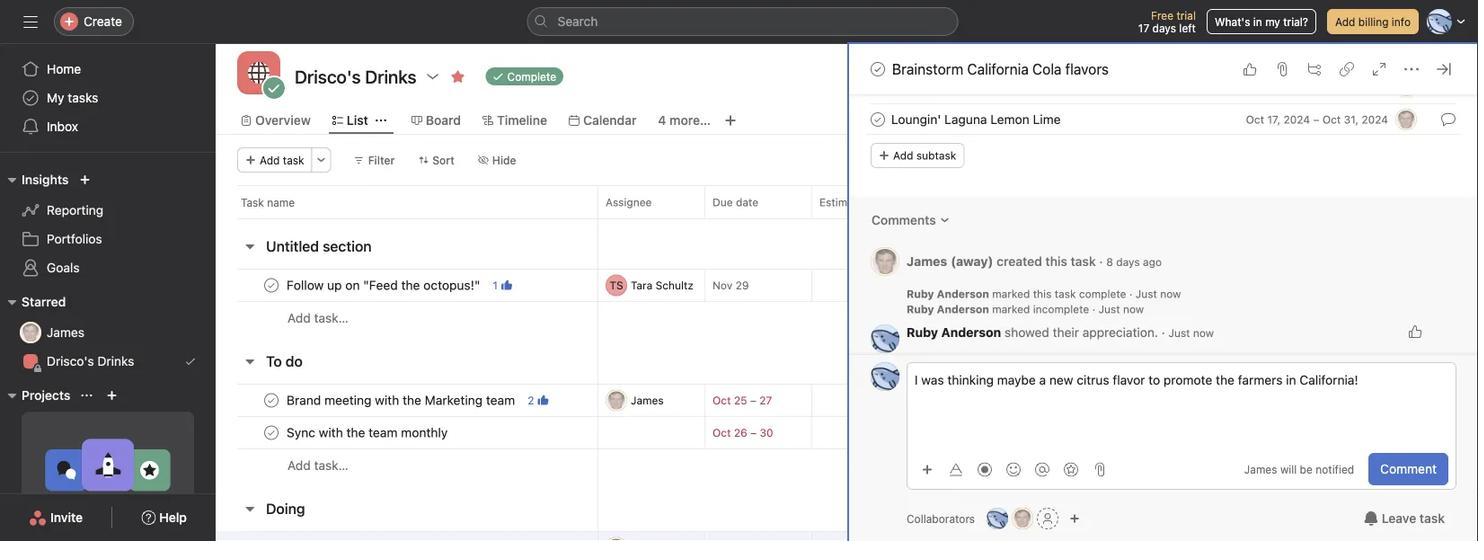 Task type: locate. For each thing, give the bounding box(es) containing it.
untitled section button
[[266, 230, 372, 262]]

2024 right 31,
[[1362, 114, 1389, 126]]

1 vertical spatial now
[[1124, 303, 1144, 316]]

tara
[[631, 279, 653, 292]]

insert an object image
[[922, 464, 933, 475]]

completed image inside brand meeting with the marketing team cell
[[261, 390, 282, 411]]

insights element
[[0, 164, 216, 286]]

0 vertical spatial in
[[1254, 15, 1263, 28]]

to do button
[[266, 345, 303, 378]]

add task… for second add task… row from the bottom
[[288, 311, 349, 325]]

0 horizontal spatial in
[[1254, 15, 1263, 28]]

– for – 27
[[750, 394, 757, 407]]

1 horizontal spatial completed image
[[867, 58, 889, 80]]

incomplete
[[1033, 303, 1090, 316]]

main content
[[849, 0, 1479, 484]]

thinking
[[948, 373, 994, 387]]

completed image for tara schultz
[[261, 275, 282, 296]]

drisco's
[[47, 354, 94, 369]]

2024
[[1284, 114, 1311, 126], [1362, 114, 1389, 126]]

add subtask button
[[871, 143, 965, 169]]

farmers
[[1238, 373, 1283, 387]]

Completed checkbox
[[867, 58, 889, 80], [867, 109, 889, 131], [261, 390, 282, 411], [261, 422, 282, 444]]

1 marked from the top
[[993, 288, 1030, 301]]

task left more actions image
[[283, 154, 304, 166]]

0 vertical spatial now
[[1161, 288, 1181, 301]]

oct left 26
[[713, 427, 731, 439]]

oct left 31,
[[1323, 114, 1341, 126]]

0 likes. click to like this task image
[[1243, 62, 1258, 76], [1409, 325, 1423, 339]]

2 task… from the top
[[314, 458, 349, 473]]

ruby for showed
[[907, 325, 938, 340]]

just down ago
[[1136, 288, 1158, 301]]

reporting link
[[11, 196, 205, 225]]

1 vertical spatial add task… button
[[288, 456, 349, 476]]

add left subtask
[[893, 150, 914, 162]]

1 collapse task list for this section image from the top
[[243, 239, 257, 253]]

section
[[323, 238, 372, 255]]

my
[[47, 90, 64, 105]]

1 vertical spatial in
[[1286, 373, 1297, 387]]

days right 8
[[1117, 256, 1140, 269]]

2 vertical spatial anderson
[[942, 325, 1002, 340]]

completed image inside follow up on "feed the octopus!" cell
[[261, 275, 282, 296]]

1 vertical spatial –
[[750, 394, 757, 407]]

copy task link image
[[1340, 62, 1355, 76]]

collapse task list for this section image left doing
[[243, 502, 257, 516]]

add task… button up do
[[288, 308, 349, 328]]

2 add task… row from the top
[[216, 449, 1306, 482]]

marked up showed
[[993, 303, 1030, 316]]

remove from starred image
[[451, 69, 465, 84]]

be
[[1300, 463, 1313, 476]]

assignee
[[606, 196, 652, 209]]

leave task button
[[1353, 502, 1457, 535]]

list link
[[332, 111, 368, 130]]

– left 31,
[[1314, 114, 1320, 126]]

home link
[[11, 55, 205, 84]]

add inside 'brainstorm california cola flavors' dialog
[[893, 150, 914, 162]]

add task… button up doing
[[288, 456, 349, 476]]

2 vertical spatial ra
[[991, 512, 1005, 525]]

2 vertical spatial just
[[1169, 327, 1191, 340]]

free
[[1151, 9, 1174, 22]]

this right created
[[1046, 254, 1068, 269]]

insights button
[[0, 169, 69, 191]]

edit comment document
[[908, 370, 1456, 442]]

board link
[[412, 111, 461, 130]]

2 ruby anderson link from the top
[[907, 303, 990, 316]]

add subtask image
[[1308, 62, 1322, 76]]

add task… row down '29'
[[216, 301, 1306, 334]]

1 add task… button from the top
[[288, 308, 349, 328]]

1 vertical spatial collapse task list for this section image
[[243, 502, 257, 516]]

completed image
[[867, 58, 889, 80], [261, 422, 282, 444]]

oct for oct 25 – 27
[[713, 394, 731, 407]]

2 add task… from the top
[[288, 458, 349, 473]]

what's
[[1215, 15, 1251, 28]]

0 vertical spatial days
[[1153, 22, 1177, 34]]

this up incomplete
[[1033, 288, 1052, 301]]

– inside 'brainstorm california cola flavors' dialog
[[1314, 114, 1320, 126]]

0 horizontal spatial now
[[1124, 303, 1144, 316]]

collapse task list for this section image for untitled section
[[243, 239, 257, 253]]

row
[[216, 185, 1306, 218], [237, 218, 1284, 219], [216, 269, 1306, 302], [216, 384, 1306, 417], [216, 416, 1306, 449]]

0 horizontal spatial days
[[1117, 256, 1140, 269]]

1 vertical spatial this
[[1033, 288, 1052, 301]]

promote
[[1164, 373, 1213, 387]]

ago
[[1143, 256, 1162, 269]]

collapse task list for this section image left untitled
[[243, 239, 257, 253]]

just up promote
[[1169, 327, 1191, 340]]

1 vertical spatial anderson
[[937, 303, 990, 316]]

1 vertical spatial ruby
[[907, 303, 934, 316]]

0 vertical spatial collapse task list for this section image
[[243, 239, 257, 253]]

add task… up do
[[288, 311, 349, 325]]

nov 29
[[713, 279, 749, 292]]

row containing task name
[[216, 185, 1306, 218]]

due
[[713, 196, 733, 209]]

row containing 1
[[216, 269, 1306, 302]]

add task… row
[[216, 301, 1306, 334], [216, 449, 1306, 482]]

in right farmers
[[1286, 373, 1297, 387]]

2 horizontal spatial ja button
[[1396, 109, 1418, 131]]

oct left 25
[[713, 394, 731, 407]]

now up promote
[[1194, 327, 1214, 340]]

add billing info button
[[1328, 9, 1419, 34]]

date
[[736, 196, 759, 209]]

inbox
[[47, 119, 78, 134]]

now
[[1161, 288, 1181, 301], [1124, 303, 1144, 316], [1194, 327, 1214, 340]]

2 horizontal spatial now
[[1194, 327, 1214, 340]]

emoji image
[[1007, 462, 1021, 477]]

1 vertical spatial ja button
[[871, 248, 900, 276]]

notified
[[1316, 463, 1355, 476]]

1 2024 from the left
[[1284, 114, 1311, 126]]

create
[[84, 14, 122, 29]]

comments
[[872, 213, 936, 228]]

info
[[1392, 15, 1411, 28]]

doing
[[266, 500, 305, 517]]

in left my
[[1254, 15, 1263, 28]]

– left 27
[[750, 394, 757, 407]]

0 vertical spatial task…
[[314, 311, 349, 325]]

2 ruby from the top
[[907, 303, 934, 316]]

help
[[159, 510, 187, 525]]

1 horizontal spatial in
[[1286, 373, 1297, 387]]

ja right 2 button
[[611, 394, 623, 407]]

1 vertical spatial task…
[[314, 458, 349, 473]]

1 vertical spatial marked
[[993, 303, 1030, 316]]

oct
[[1246, 114, 1265, 126], [1323, 114, 1341, 126], [713, 394, 731, 407], [713, 427, 731, 439]]

untitled section
[[266, 238, 372, 255]]

task name
[[241, 196, 295, 209]]

add task… inside the header to do tree grid
[[288, 458, 349, 473]]

add or remove collaborators image
[[1070, 513, 1081, 524]]

2 vertical spatial ruby
[[907, 325, 938, 340]]

ja button
[[1396, 109, 1418, 131], [871, 248, 900, 276], [1012, 508, 1034, 529]]

Brand meeting with the Marketing team text field
[[283, 391, 521, 409]]

0 vertical spatial ruby
[[907, 288, 934, 301]]

ra button inside main content
[[871, 325, 900, 354]]

anderson
[[937, 288, 990, 301], [937, 303, 990, 316], [942, 325, 1002, 340]]

brainstorm
[[893, 61, 964, 78]]

subtask
[[917, 150, 957, 162]]

0 horizontal spatial just
[[1099, 303, 1121, 316]]

complete
[[507, 70, 556, 83]]

ja left 0 comments. click to go to subtask details and comments icon
[[1401, 114, 1413, 126]]

now up appreciation.
[[1124, 303, 1144, 316]]

add task…
[[288, 311, 349, 325], [288, 458, 349, 473]]

task up incomplete
[[1055, 288, 1076, 301]]

task right leave
[[1420, 511, 1445, 526]]

1 task… from the top
[[314, 311, 349, 325]]

1 add task… row from the top
[[216, 301, 1306, 334]]

0 vertical spatial add task… row
[[216, 301, 1306, 334]]

james
[[907, 254, 948, 269], [47, 325, 85, 340], [631, 394, 664, 407], [1245, 463, 1278, 476]]

completed image down "to"
[[261, 390, 282, 411]]

4 more…
[[658, 113, 711, 128]]

this inside ruby anderson marked this task complete · just now ruby anderson marked incomplete · just now
[[1033, 288, 1052, 301]]

toolbar
[[915, 456, 1113, 482]]

1 horizontal spatial days
[[1153, 22, 1177, 34]]

0 vertical spatial ra button
[[871, 325, 900, 354]]

·
[[1100, 254, 1103, 269], [1130, 288, 1133, 301], [1093, 303, 1096, 316], [1162, 325, 1166, 340]]

1 horizontal spatial now
[[1161, 288, 1181, 301]]

task inside the add task button
[[283, 154, 304, 166]]

ja button left 0 comments. click to go to subtask details and comments icon
[[1396, 109, 1418, 131]]

add task… up doing
[[288, 458, 349, 473]]

flavors
[[1066, 61, 1109, 78]]

trial
[[1177, 9, 1196, 22]]

0 vertical spatial add task…
[[288, 311, 349, 325]]

2 vertical spatial completed image
[[261, 390, 282, 411]]

1 horizontal spatial ja button
[[1012, 508, 1034, 529]]

completed checkbox inside "sync with the team monthly" "cell"
[[261, 422, 282, 444]]

1 vertical spatial 0 likes. click to like this task image
[[1409, 325, 1423, 339]]

0 vertical spatial just
[[1136, 288, 1158, 301]]

tara schultz
[[631, 279, 694, 292]]

3 ruby anderson link from the top
[[907, 325, 1002, 340]]

brand meeting with the marketing team cell
[[216, 384, 599, 417]]

task… down follow up on "feed the octopus!" text box
[[314, 311, 349, 325]]

create button
[[54, 7, 134, 36]]

0 horizontal spatial 2024
[[1284, 114, 1311, 126]]

marked down created
[[993, 288, 1030, 301]]

days
[[1153, 22, 1177, 34], [1117, 256, 1140, 269]]

collapse task list for this section image for doing
[[243, 502, 257, 516]]

do
[[286, 353, 303, 370]]

james inside row
[[631, 394, 664, 407]]

0 vertical spatial ruby anderson link
[[907, 287, 990, 302]]

help button
[[130, 502, 199, 534]]

0 horizontal spatial ja button
[[871, 248, 900, 276]]

2 vertical spatial now
[[1194, 327, 1214, 340]]

1 vertical spatial add task… row
[[216, 449, 1306, 482]]

task
[[241, 196, 264, 209]]

ja down 'starred' dropdown button
[[25, 326, 36, 339]]

oct for oct 26 – 30
[[713, 427, 731, 439]]

ja inside row
[[611, 394, 623, 407]]

0 vertical spatial anderson
[[937, 288, 990, 301]]

completed image left the brainstorm
[[867, 58, 889, 80]]

0 comments. click to go to subtask details and comments image
[[1442, 113, 1456, 127]]

0 horizontal spatial completed image
[[261, 422, 282, 444]]

ja button left james link
[[871, 248, 900, 276]]

more actions for this task image
[[1405, 62, 1419, 76]]

1 horizontal spatial 2024
[[1362, 114, 1389, 126]]

3 ruby from the top
[[907, 325, 938, 340]]

collaborators
[[907, 512, 975, 525]]

sync with the team monthly cell
[[216, 416, 599, 449]]

task
[[283, 154, 304, 166], [1071, 254, 1096, 269], [1055, 288, 1076, 301], [1420, 511, 1445, 526]]

· right complete
[[1130, 288, 1133, 301]]

brainstorm california cola flavors dialog
[[849, 0, 1479, 541]]

add up doing
[[288, 458, 311, 473]]

Completed checkbox
[[261, 275, 282, 296]]

1 vertical spatial completed image
[[261, 275, 282, 296]]

completed image
[[867, 109, 889, 131], [261, 275, 282, 296], [261, 390, 282, 411]]

hide
[[492, 154, 516, 166]]

timeline
[[497, 113, 547, 128]]

completed image down untitled
[[261, 275, 282, 296]]

0 vertical spatial add task… button
[[288, 308, 349, 328]]

add up do
[[288, 311, 311, 325]]

task… down sync with the team monthly "text field"
[[314, 458, 349, 473]]

1 vertical spatial ruby anderson link
[[907, 303, 990, 316]]

james inside "starred" element
[[47, 325, 85, 340]]

0 vertical spatial completed image
[[867, 109, 889, 131]]

2 2024 from the left
[[1362, 114, 1389, 126]]

1 vertical spatial add task…
[[288, 458, 349, 473]]

task left 8
[[1071, 254, 1096, 269]]

attach a file or paste an image image
[[1093, 462, 1107, 477]]

0 vertical spatial –
[[1314, 114, 1320, 126]]

tasks
[[68, 90, 98, 105]]

2 horizontal spatial just
[[1169, 327, 1191, 340]]

1 vertical spatial days
[[1117, 256, 1140, 269]]

invite button
[[17, 502, 95, 534]]

2
[[528, 394, 534, 407]]

days right 17
[[1153, 22, 1177, 34]]

2024 right 17,
[[1284, 114, 1311, 126]]

2 add task… button from the top
[[288, 456, 349, 476]]

in
[[1254, 15, 1263, 28], [1286, 373, 1297, 387]]

0 vertical spatial completed image
[[867, 58, 889, 80]]

(away)
[[951, 254, 994, 269]]

add task… inside header untitled section tree grid
[[288, 311, 349, 325]]

collapse task list for this section image
[[243, 239, 257, 253], [243, 502, 257, 516]]

0 vertical spatial ja button
[[1396, 109, 1418, 131]]

row containing 2
[[216, 384, 1306, 417]]

ra
[[878, 333, 893, 346], [878, 370, 893, 383], [991, 512, 1005, 525]]

ja inside "starred" element
[[25, 326, 36, 339]]

add task… row down 30 on the bottom of page
[[216, 449, 1306, 482]]

marked
[[993, 288, 1030, 301], [993, 303, 1030, 316]]

0 vertical spatial marked
[[993, 288, 1030, 301]]

insights
[[22, 172, 69, 187]]

my
[[1266, 15, 1281, 28]]

– right 26
[[751, 427, 757, 439]]

timeline link
[[483, 111, 547, 130]]

17
[[1139, 22, 1150, 34]]

tab actions image
[[376, 115, 386, 126]]

2 vertical spatial ja button
[[1012, 508, 1034, 529]]

new
[[1050, 373, 1074, 387]]

2 vertical spatial ruby anderson link
[[907, 325, 1002, 340]]

0 vertical spatial this
[[1046, 254, 1068, 269]]

oct left 17,
[[1246, 114, 1265, 126]]

ja button down emoji icon
[[1012, 508, 1034, 529]]

task… inside header untitled section tree grid
[[314, 311, 349, 325]]

goals
[[47, 260, 80, 275]]

2 collapse task list for this section image from the top
[[243, 502, 257, 516]]

1 vertical spatial just
[[1099, 303, 1121, 316]]

2 vertical spatial –
[[751, 427, 757, 439]]

1 add task… from the top
[[288, 311, 349, 325]]

just down complete
[[1099, 303, 1121, 316]]

4 more… button
[[658, 111, 711, 130]]

now down ago
[[1161, 288, 1181, 301]]

1 vertical spatial completed image
[[261, 422, 282, 444]]

flavor
[[1113, 373, 1146, 387]]

1 ruby from the top
[[907, 288, 934, 301]]

board
[[426, 113, 461, 128]]

0 horizontal spatial 0 likes. click to like this task image
[[1243, 62, 1258, 76]]

show options, current sort, top image
[[81, 390, 92, 401]]

completed image down "to"
[[261, 422, 282, 444]]

completed image up add subtask button
[[867, 109, 889, 131]]

in inside button
[[1254, 15, 1263, 28]]



Task type: describe. For each thing, give the bounding box(es) containing it.
add inside the header to do tree grid
[[288, 458, 311, 473]]

ruby anderson link for ·
[[907, 303, 990, 316]]

this for created
[[1046, 254, 1068, 269]]

add tab image
[[724, 113, 738, 128]]

17,
[[1268, 114, 1281, 126]]

· left 8
[[1100, 254, 1103, 269]]

citrus
[[1077, 373, 1110, 387]]

what's in my trial?
[[1215, 15, 1309, 28]]

– for – 30
[[751, 427, 757, 439]]

starred
[[22, 294, 66, 309]]

my tasks
[[47, 90, 98, 105]]

list
[[347, 113, 368, 128]]

2 marked from the top
[[993, 303, 1030, 316]]

comment button
[[1369, 453, 1449, 485]]

anderson for marked
[[937, 288, 990, 301]]

starred button
[[0, 291, 66, 313]]

header to do tree grid
[[216, 384, 1306, 482]]

globe image
[[248, 62, 270, 84]]

projects
[[22, 388, 70, 403]]

Sync with the team monthly text field
[[283, 424, 453, 442]]

follow up on "feed the octopus!" cell
[[216, 269, 599, 302]]

to do
[[266, 353, 303, 370]]

appreciations image
[[1064, 462, 1079, 477]]

header untitled section tree grid
[[216, 269, 1306, 334]]

task inside ruby anderson marked this task complete · just now ruby anderson marked incomplete · just now
[[1055, 288, 1076, 301]]

at mention image
[[1036, 462, 1050, 477]]

collapse task list for this section image
[[243, 354, 257, 369]]

i was thinking maybe a new citrus flavor to promote the farmers in california!
[[915, 373, 1359, 387]]

completed image for james
[[261, 390, 282, 411]]

1 ruby anderson link from the top
[[907, 287, 990, 302]]

a
[[1040, 373, 1046, 387]]

1 horizontal spatial just
[[1136, 288, 1158, 301]]

days inside the free trial 17 days left
[[1153, 22, 1177, 34]]

ja down emoji icon
[[1017, 512, 1029, 525]]

brainstorm california cola flavors
[[893, 61, 1109, 78]]

inbox link
[[11, 112, 205, 141]]

full screen image
[[1373, 62, 1387, 76]]

james (away) created this task · 8 days ago
[[907, 254, 1162, 269]]

toolbar inside 'brainstorm california cola flavors' dialog
[[915, 456, 1113, 482]]

comments button
[[860, 204, 962, 237]]

29
[[736, 279, 749, 292]]

task inside leave task button
[[1420, 511, 1445, 526]]

add task… button for second add task… row from the bottom
[[288, 308, 349, 328]]

add down overview link
[[260, 154, 280, 166]]

hide button
[[470, 147, 525, 173]]

just inside ruby anderson showed their appreciation. · just now
[[1169, 327, 1191, 340]]

ruby anderson link for ruby anderson showed their appreciation. · just now
[[907, 325, 1002, 340]]

oct for oct 17, 2024 – oct 31, 2024
[[1246, 114, 1265, 126]]

filter button
[[346, 147, 403, 173]]

ts
[[610, 279, 623, 292]]

name
[[267, 196, 295, 209]]

2 button
[[524, 391, 552, 409]]

estimated time
[[820, 196, 896, 209]]

to
[[1149, 373, 1161, 387]]

add inside header untitled section tree grid
[[288, 311, 311, 325]]

cola
[[1033, 61, 1062, 78]]

show options image
[[426, 69, 440, 84]]

my tasks link
[[11, 84, 205, 112]]

attachments: add a file to this task, brainstorm california cola flavors image
[[1275, 62, 1290, 76]]

showed
[[1005, 325, 1050, 340]]

completed checkbox inside brand meeting with the marketing team cell
[[261, 390, 282, 411]]

otter hugging three bouncy balls image
[[907, 351, 1015, 458]]

what's in my trial? button
[[1207, 9, 1317, 34]]

global element
[[0, 44, 216, 152]]

search button
[[527, 7, 959, 36]]

invite
[[50, 510, 83, 525]]

california
[[968, 61, 1029, 78]]

add task… for 1st add task… row from the bottom
[[288, 458, 349, 473]]

free trial 17 days left
[[1139, 9, 1196, 34]]

2 vertical spatial ra button
[[987, 508, 1009, 529]]

california!
[[1300, 373, 1359, 387]]

i
[[915, 373, 918, 387]]

projects element
[[0, 379, 216, 541]]

now inside ruby anderson showed their appreciation. · just now
[[1194, 327, 1214, 340]]

add task… button for 1st add task… row from the bottom
[[288, 456, 349, 476]]

in inside edit comment document
[[1286, 373, 1297, 387]]

schultz
[[656, 279, 694, 292]]

27
[[760, 394, 772, 407]]

will
[[1281, 463, 1297, 476]]

to
[[266, 353, 282, 370]]

· right appreciation.
[[1162, 325, 1166, 340]]

ja left james link
[[880, 256, 891, 268]]

· down complete
[[1093, 303, 1096, 316]]

oct 25 – 27
[[713, 394, 772, 407]]

main content containing comments
[[849, 0, 1479, 484]]

drisco's drinks
[[47, 354, 134, 369]]

leave
[[1382, 511, 1417, 526]]

record a video image
[[978, 462, 992, 477]]

Follow up on "Feed the octopus!" text field
[[283, 276, 486, 294]]

row containing oct 26
[[216, 416, 1306, 449]]

add left billing
[[1336, 15, 1356, 28]]

1 vertical spatial ra
[[878, 370, 893, 383]]

completed image inside "sync with the team monthly" "cell"
[[261, 422, 282, 444]]

hide sidebar image
[[23, 14, 38, 29]]

ruby for marked
[[907, 288, 934, 301]]

sort
[[433, 154, 455, 166]]

1 horizontal spatial 0 likes. click to like this task image
[[1409, 325, 1423, 339]]

31,
[[1344, 114, 1359, 126]]

add subtask
[[893, 150, 957, 162]]

anderson for showed
[[942, 325, 1002, 340]]

appreciation.
[[1083, 325, 1159, 340]]

home
[[47, 62, 81, 76]]

formatting image
[[949, 462, 964, 477]]

portfolios link
[[11, 225, 205, 253]]

starred element
[[0, 286, 216, 379]]

filter
[[368, 154, 395, 166]]

left
[[1180, 22, 1196, 34]]

search list box
[[527, 7, 959, 36]]

Task Name text field
[[892, 110, 1061, 130]]

more…
[[670, 113, 711, 128]]

their
[[1053, 325, 1080, 340]]

created
[[997, 254, 1043, 269]]

complete button
[[478, 64, 572, 89]]

calendar link
[[569, 111, 637, 130]]

calendar
[[583, 113, 637, 128]]

due date
[[713, 196, 759, 209]]

add billing info
[[1336, 15, 1411, 28]]

new image
[[79, 174, 90, 185]]

the
[[1216, 373, 1235, 387]]

overview
[[255, 113, 311, 128]]

projects button
[[0, 385, 70, 406]]

new project or portfolio image
[[106, 390, 117, 401]]

reporting
[[47, 203, 103, 218]]

drinks
[[97, 354, 134, 369]]

1
[[493, 279, 498, 292]]

more actions image
[[316, 155, 327, 165]]

oct 17, 2024 – oct 31, 2024
[[1246, 114, 1389, 126]]

task… inside the header to do tree grid
[[314, 458, 349, 473]]

25
[[734, 394, 747, 407]]

0 vertical spatial ra
[[878, 333, 893, 346]]

days inside james (away) created this task · 8 days ago
[[1117, 256, 1140, 269]]

1 vertical spatial ra button
[[871, 362, 900, 391]]

add task button
[[237, 147, 312, 173]]

0 vertical spatial 0 likes. click to like this task image
[[1243, 62, 1258, 76]]

leave task
[[1382, 511, 1445, 526]]

close details image
[[1437, 62, 1452, 76]]

this for marked
[[1033, 288, 1052, 301]]

doing button
[[266, 493, 305, 525]]



Task type: vqa. For each thing, say whether or not it's contained in the screenshot.
"Doing"
yes



